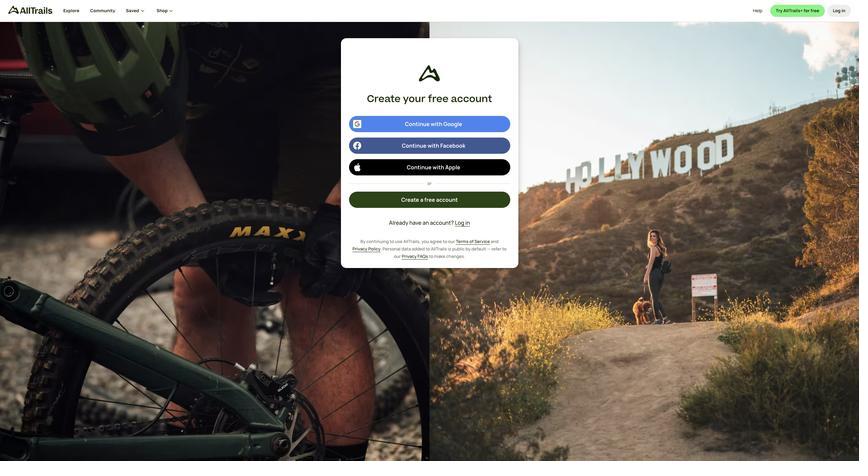 Task type: vqa. For each thing, say whether or not it's contained in the screenshot.
in
yes



Task type: locate. For each thing, give the bounding box(es) containing it.
1 vertical spatial log in link
[[455, 219, 470, 227]]

explore
[[63, 8, 79, 14]]

explore link
[[63, 0, 79, 22]]

account for create a free account
[[436, 196, 458, 204]]

create for create a free account
[[401, 196, 419, 204]]

continue with facebook button
[[349, 138, 510, 154]]

privacy down "by"
[[352, 246, 367, 252]]

1 vertical spatial log
[[455, 219, 464, 227]]

by
[[466, 246, 470, 252]]

with left apple
[[433, 164, 444, 171]]

0 vertical spatial continue
[[405, 121, 430, 128]]

by continuing to use alltrails, you agree to our terms of service and privacy policy . personal data added to alltrails is public by default — refer to our
[[352, 239, 507, 260]]

an
[[423, 219, 429, 227]]

have
[[409, 219, 421, 227]]

on one side, a person prepares their mountain bike for a ride; on the other, a woman and her dog pause on a nature trail with the hollywood sign behind them. image
[[0, 22, 859, 462]]

0 horizontal spatial alltrails image
[[8, 6, 52, 14]]

privacy
[[352, 246, 367, 252], [402, 254, 417, 260]]

try alltrails+ for free link
[[770, 5, 825, 17]]

to
[[390, 239, 394, 245], [443, 239, 447, 245], [426, 246, 430, 252], [502, 246, 507, 252], [429, 254, 433, 260]]

2 vertical spatial continue
[[407, 164, 431, 171]]

shop button
[[157, 0, 174, 22]]

2 vertical spatial with
[[433, 164, 444, 171]]

create a free account
[[401, 196, 458, 204]]

log right account? in the top of the page
[[455, 219, 464, 227]]

create left your
[[367, 92, 401, 106]]

log in link up "terms"
[[455, 219, 470, 227]]

1 vertical spatial our
[[394, 254, 401, 260]]

1 vertical spatial create
[[401, 196, 419, 204]]

1 horizontal spatial our
[[448, 239, 455, 245]]

continue for continue with google
[[405, 121, 430, 128]]

0 vertical spatial create
[[367, 92, 401, 106]]

alltrails image
[[8, 6, 52, 14], [419, 65, 440, 82]]

1 horizontal spatial alltrails image
[[419, 65, 440, 82]]

continue inside continue with google "button"
[[405, 121, 430, 128]]

1 vertical spatial privacy
[[402, 254, 417, 260]]

close this dialog image
[[841, 433, 847, 440]]

1 vertical spatial in
[[465, 219, 470, 227]]

continuing
[[366, 239, 389, 245]]

log in link right for
[[827, 5, 851, 17]]

policy
[[368, 246, 380, 252]]

with inside "button"
[[431, 121, 442, 128]]

account inside button
[[436, 196, 458, 204]]

0 vertical spatial log
[[833, 8, 841, 14]]

a
[[420, 196, 423, 204]]

create
[[367, 92, 401, 106], [401, 196, 419, 204]]

is
[[448, 246, 451, 252]]

of
[[469, 239, 474, 245]]

1 vertical spatial with
[[428, 142, 439, 150]]

account
[[451, 92, 492, 106], [436, 196, 458, 204]]

try alltrails+ for free
[[776, 8, 819, 14]]

dialog
[[0, 0, 859, 462]]

0 vertical spatial alltrails image
[[8, 6, 52, 14]]

privacy down data
[[402, 254, 417, 260]]

0 vertical spatial in
[[841, 8, 845, 14]]

log in link
[[827, 5, 851, 17], [455, 219, 470, 227]]

0 vertical spatial privacy
[[352, 246, 367, 252]]

1 vertical spatial account
[[436, 196, 458, 204]]

create a free account button
[[349, 192, 510, 208]]

continue up or
[[407, 164, 431, 171]]

your
[[403, 92, 425, 106]]

apple
[[445, 164, 460, 171]]

changes.
[[446, 254, 465, 260]]

0 horizontal spatial privacy
[[352, 246, 367, 252]]

account up account? in the top of the page
[[436, 196, 458, 204]]

you
[[421, 239, 429, 245]]

refer
[[491, 246, 501, 252]]

alltrails
[[431, 246, 447, 252]]

continue inside continue with facebook button
[[402, 142, 426, 150]]

with for google
[[431, 121, 442, 128]]

use
[[395, 239, 402, 245]]

saved
[[126, 8, 139, 14]]

our
[[448, 239, 455, 245], [394, 254, 401, 260]]

0 vertical spatial account
[[451, 92, 492, 106]]

help link
[[753, 5, 762, 17]]

0 vertical spatial with
[[431, 121, 442, 128]]

0 horizontal spatial create
[[367, 92, 401, 106]]

our down personal
[[394, 254, 401, 260]]

alltrails+
[[783, 8, 803, 14]]

free right for
[[811, 8, 819, 14]]

free right your
[[428, 92, 448, 106]]

account?
[[430, 219, 454, 227]]

with for facebook
[[428, 142, 439, 150]]

1 horizontal spatial create
[[401, 196, 419, 204]]

alltrails,
[[403, 239, 421, 245]]

free for create a free account
[[424, 196, 435, 204]]

1 vertical spatial alltrails image
[[419, 65, 440, 82]]

1 horizontal spatial log in link
[[827, 5, 851, 17]]

0 horizontal spatial log
[[455, 219, 464, 227]]

1 vertical spatial continue
[[402, 142, 426, 150]]

1 horizontal spatial log
[[833, 8, 841, 14]]

saved link
[[126, 0, 146, 22]]

shop
[[157, 8, 168, 14]]

create left a
[[401, 196, 419, 204]]

to right faqs
[[429, 254, 433, 260]]

free inside button
[[424, 196, 435, 204]]

create inside button
[[401, 196, 419, 204]]

1 vertical spatial free
[[428, 92, 448, 106]]

2 vertical spatial free
[[424, 196, 435, 204]]

terms of service link
[[456, 239, 490, 245]]

alltrails image inside "alltrails" link
[[8, 6, 52, 14]]

0 horizontal spatial in
[[465, 219, 470, 227]]

account up google
[[451, 92, 492, 106]]

to right agree
[[443, 239, 447, 245]]

1 horizontal spatial in
[[841, 8, 845, 14]]

free right a
[[424, 196, 435, 204]]

continue
[[405, 121, 430, 128], [402, 142, 426, 150], [407, 164, 431, 171]]

continue with google button
[[349, 116, 510, 133]]

with
[[431, 121, 442, 128], [428, 142, 439, 150], [433, 164, 444, 171]]

free
[[811, 8, 819, 14], [428, 92, 448, 106], [424, 196, 435, 204]]

in
[[841, 8, 845, 14], [465, 219, 470, 227]]

continue up the "continue with apple" button
[[402, 142, 426, 150]]

1 horizontal spatial privacy
[[402, 254, 417, 260]]

log
[[833, 8, 841, 14], [455, 219, 464, 227]]

with left google
[[431, 121, 442, 128]]

saved button
[[126, 0, 157, 22]]

continue up continue with facebook button
[[405, 121, 430, 128]]

with for apple
[[433, 164, 444, 171]]

0 vertical spatial free
[[811, 8, 819, 14]]

with left facebook
[[428, 142, 439, 150]]

terms
[[456, 239, 468, 245]]

our up is
[[448, 239, 455, 245]]

shop link
[[157, 0, 174, 22]]

log right for
[[833, 8, 841, 14]]

continue inside the "continue with apple" button
[[407, 164, 431, 171]]



Task type: describe. For each thing, give the bounding box(es) containing it.
continue for continue with facebook
[[402, 142, 426, 150]]

added
[[412, 246, 425, 252]]

free inside 'link'
[[811, 8, 819, 14]]

agree
[[430, 239, 442, 245]]

0 vertical spatial our
[[448, 239, 455, 245]]

try
[[776, 8, 782, 14]]

default
[[471, 246, 486, 252]]

facebook
[[440, 142, 465, 150]]

0 horizontal spatial log in link
[[455, 219, 470, 227]]

google
[[443, 121, 462, 128]]

data
[[401, 246, 411, 252]]

privacy faqs to make changes.
[[402, 254, 465, 260]]

.
[[380, 246, 382, 252]]

to down you
[[426, 246, 430, 252]]

community
[[90, 8, 115, 14]]

continue with apple
[[407, 164, 460, 171]]

—
[[487, 246, 490, 252]]

for
[[804, 8, 810, 14]]

continue with google
[[405, 121, 462, 128]]

create for create your free account
[[367, 92, 401, 106]]

continue for continue with apple
[[407, 164, 431, 171]]

alltrails link
[[8, 6, 63, 17]]

already
[[389, 219, 408, 227]]

account for create your free account
[[451, 92, 492, 106]]

0 vertical spatial log in link
[[827, 5, 851, 17]]

faqs
[[417, 254, 428, 260]]

to right refer
[[502, 246, 507, 252]]

help
[[753, 8, 762, 14]]

privacy policy link
[[352, 246, 380, 253]]

privacy inside by continuing to use alltrails, you agree to our terms of service and privacy policy . personal data added to alltrails is public by default — refer to our
[[352, 246, 367, 252]]

create your free account
[[367, 92, 492, 106]]

make
[[434, 254, 445, 260]]

0 horizontal spatial our
[[394, 254, 401, 260]]

log in
[[833, 8, 845, 14]]

personal
[[383, 246, 401, 252]]

continue with apple button
[[349, 160, 510, 176]]

already have an account? log in
[[389, 219, 470, 227]]

free for create your free account
[[428, 92, 448, 106]]

by
[[360, 239, 366, 245]]

or
[[427, 181, 432, 187]]

community link
[[90, 0, 115, 22]]

continue with facebook
[[402, 142, 465, 150]]

public
[[452, 246, 465, 252]]

to left use on the bottom left of page
[[390, 239, 394, 245]]

and
[[491, 239, 499, 245]]

service
[[474, 239, 490, 245]]

privacy faqs link
[[402, 254, 428, 260]]



